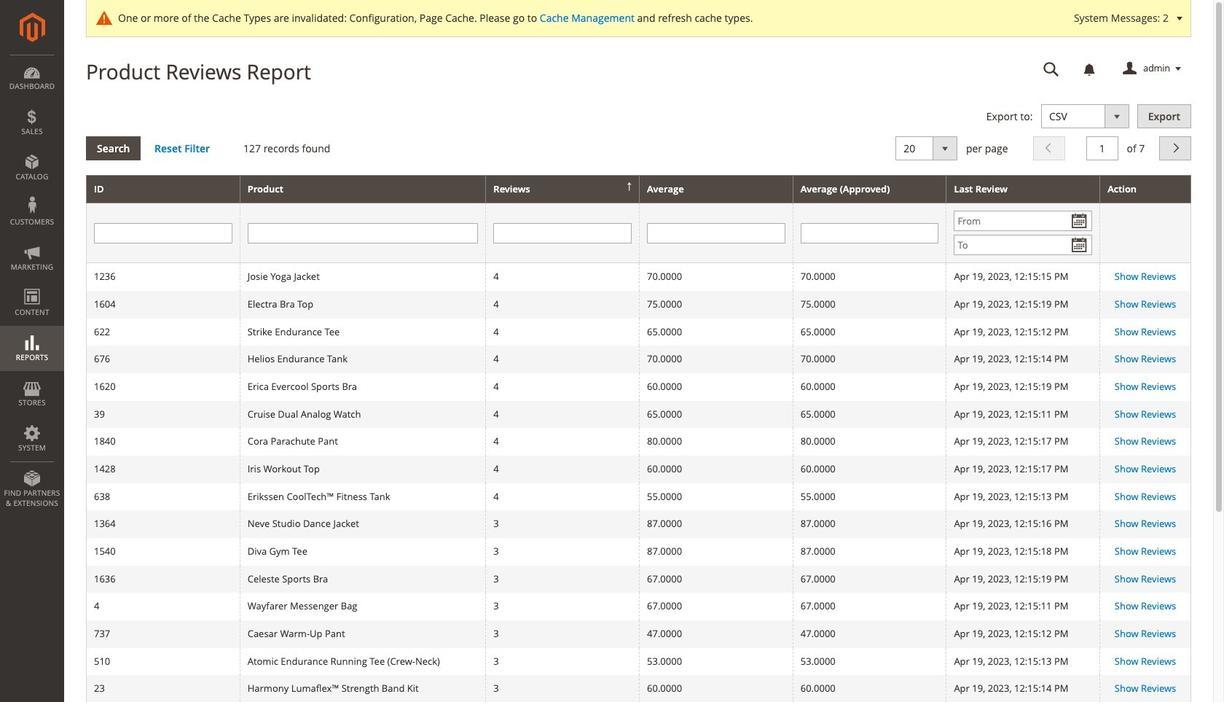 Task type: vqa. For each thing, say whether or not it's contained in the screenshot.
Menu on the left of the page
no



Task type: describe. For each thing, give the bounding box(es) containing it.
From text field
[[955, 211, 1093, 231]]



Task type: locate. For each thing, give the bounding box(es) containing it.
None text field
[[1034, 56, 1070, 82], [1087, 136, 1119, 160], [248, 223, 479, 243], [801, 223, 939, 243], [1034, 56, 1070, 82], [1087, 136, 1119, 160], [248, 223, 479, 243], [801, 223, 939, 243]]

magento admin panel image
[[19, 12, 45, 42]]

menu bar
[[0, 55, 64, 516]]

None text field
[[94, 223, 232, 243], [494, 223, 632, 243], [647, 223, 786, 243], [94, 223, 232, 243], [494, 223, 632, 243], [647, 223, 786, 243]]

To text field
[[955, 235, 1093, 255]]



